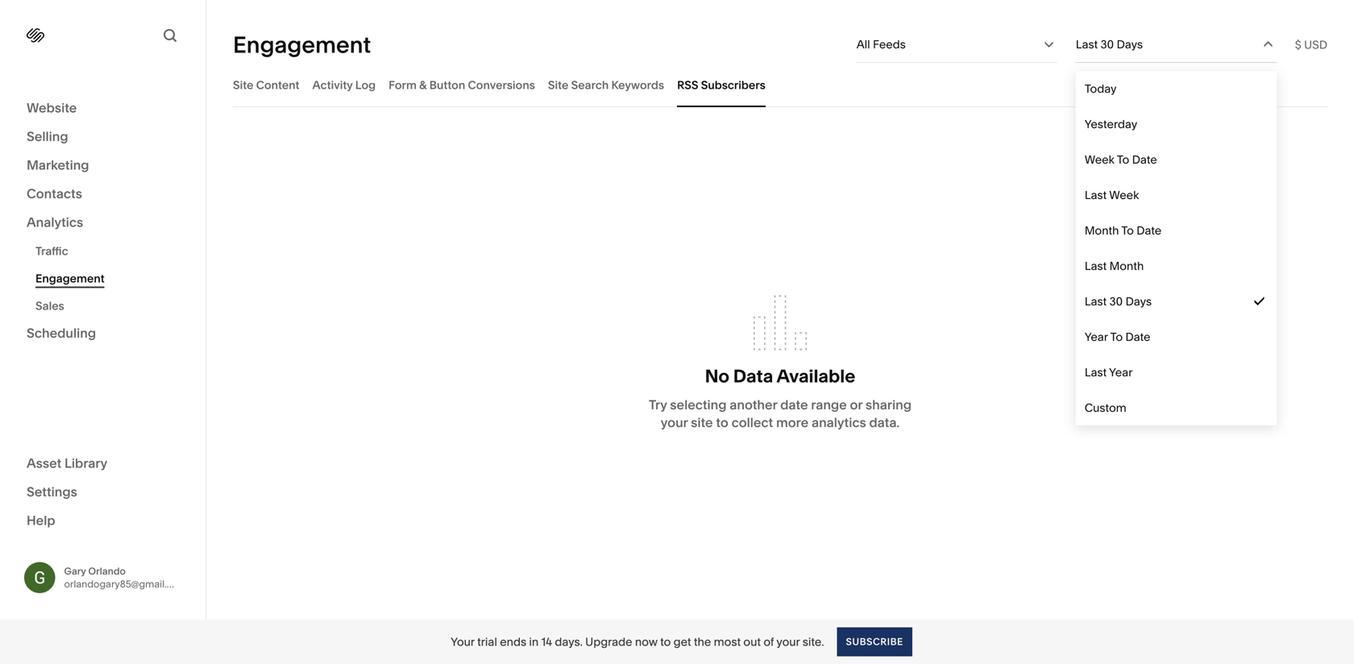 Task type: vqa. For each thing, say whether or not it's contained in the screenshot.
Close BUTTON
no



Task type: locate. For each thing, give the bounding box(es) containing it.
analytics link
[[27, 214, 179, 233]]

scheduling
[[27, 325, 96, 341]]

library
[[64, 455, 107, 471]]

1 site from the left
[[233, 78, 253, 92]]

site inside 'button'
[[548, 78, 569, 92]]

range
[[811, 397, 847, 413]]

date
[[1132, 153, 1157, 166], [1137, 224, 1162, 237], [1126, 330, 1151, 344]]

date up last year
[[1126, 330, 1151, 344]]

to up last week
[[1117, 153, 1130, 166]]

2 vertical spatial to
[[1110, 330, 1123, 344]]

month to date
[[1085, 224, 1162, 237]]

site for site search keywords
[[548, 78, 569, 92]]

last up today
[[1076, 37, 1098, 51]]

1 horizontal spatial your
[[777, 635, 800, 649]]

2 vertical spatial date
[[1126, 330, 1151, 344]]

your trial ends in 14 days. upgrade now to get the most out of your site.
[[451, 635, 824, 649]]

month down last week
[[1085, 224, 1119, 237]]

last 30 days inside last 30 days button
[[1076, 37, 1143, 51]]

last 30 days
[[1076, 37, 1143, 51], [1085, 295, 1152, 308]]

0 vertical spatial your
[[661, 415, 688, 431]]

1 horizontal spatial site
[[548, 78, 569, 92]]

feeds
[[873, 37, 906, 51]]

0 vertical spatial year
[[1085, 330, 1108, 344]]

asset
[[27, 455, 61, 471]]

month down month to date
[[1110, 259, 1144, 273]]

week down yesterday
[[1085, 153, 1115, 166]]

date for week to date
[[1132, 153, 1157, 166]]

keywords
[[611, 78, 664, 92]]

try selecting another date range or sharing your site to collect more analytics data.
[[649, 397, 912, 431]]

1 vertical spatial to
[[1122, 224, 1134, 237]]

your
[[661, 415, 688, 431], [777, 635, 800, 649]]

tab list containing site content
[[233, 63, 1328, 107]]

engagement down 'traffic'
[[35, 272, 105, 285]]

form & button conversions button
[[389, 63, 535, 107]]

to for week
[[1117, 153, 1130, 166]]

0 vertical spatial 30
[[1101, 37, 1114, 51]]

selecting
[[670, 397, 727, 413]]

30 up today
[[1101, 37, 1114, 51]]

marketing link
[[27, 156, 179, 175]]

to up last year
[[1110, 330, 1123, 344]]

gary
[[64, 565, 86, 577]]

to
[[1117, 153, 1130, 166], [1122, 224, 1134, 237], [1110, 330, 1123, 344]]

more
[[776, 415, 809, 431]]

contacts link
[[27, 185, 179, 204]]

site left content
[[233, 78, 253, 92]]

analytics
[[27, 214, 83, 230]]

to left get
[[660, 635, 671, 649]]

site inside button
[[233, 78, 253, 92]]

30
[[1101, 37, 1114, 51], [1110, 295, 1123, 308]]

date up last month
[[1137, 224, 1162, 237]]

0 horizontal spatial your
[[661, 415, 688, 431]]

selling link
[[27, 128, 179, 147]]

site left search
[[548, 78, 569, 92]]

week up month to date
[[1109, 188, 1139, 202]]

year down year to date
[[1109, 366, 1133, 379]]

content
[[256, 78, 299, 92]]

0 vertical spatial date
[[1132, 153, 1157, 166]]

1 horizontal spatial year
[[1109, 366, 1133, 379]]

last 30 days up year to date
[[1085, 295, 1152, 308]]

tab list
[[233, 63, 1328, 107]]

1 horizontal spatial to
[[716, 415, 729, 431]]

website link
[[27, 99, 179, 118]]

date
[[780, 397, 808, 413]]

your down try
[[661, 415, 688, 431]]

1 vertical spatial to
[[660, 635, 671, 649]]

marketing
[[27, 157, 89, 173]]

0 horizontal spatial to
[[660, 635, 671, 649]]

ends
[[500, 635, 526, 649]]

month
[[1085, 224, 1119, 237], [1110, 259, 1144, 273]]

sharing
[[866, 397, 912, 413]]

last 30 days up today
[[1076, 37, 1143, 51]]

All Feeds field
[[857, 27, 1058, 62]]

1 vertical spatial engagement
[[35, 272, 105, 285]]

site
[[233, 78, 253, 92], [548, 78, 569, 92]]

30 inside button
[[1101, 37, 1114, 51]]

site
[[691, 415, 713, 431]]

sales
[[35, 299, 64, 313]]

sales link
[[35, 292, 188, 320]]

last
[[1076, 37, 1098, 51], [1085, 188, 1107, 202], [1085, 259, 1107, 273], [1085, 295, 1107, 308], [1085, 366, 1107, 379]]

to for month
[[1122, 224, 1134, 237]]

scheduling link
[[27, 324, 179, 343]]

0 vertical spatial month
[[1085, 224, 1119, 237]]

available
[[777, 365, 856, 387]]

0 horizontal spatial site
[[233, 78, 253, 92]]

days
[[1117, 37, 1143, 51], [1126, 295, 1152, 308]]

to
[[716, 415, 729, 431], [660, 635, 671, 649]]

date for month to date
[[1137, 224, 1162, 237]]

2 site from the left
[[548, 78, 569, 92]]

engagement up content
[[233, 31, 371, 58]]

1 vertical spatial date
[[1137, 224, 1162, 237]]

of
[[764, 635, 774, 649]]

year up last year
[[1085, 330, 1108, 344]]

form & button conversions
[[389, 78, 535, 92]]

0 vertical spatial engagement
[[233, 31, 371, 58]]

engagement
[[233, 31, 371, 58], [35, 272, 105, 285]]

to up last month
[[1122, 224, 1134, 237]]

site content button
[[233, 63, 299, 107]]

0 vertical spatial days
[[1117, 37, 1143, 51]]

to for year
[[1110, 330, 1123, 344]]

no data available
[[705, 365, 856, 387]]

0 vertical spatial to
[[716, 415, 729, 431]]

your right of
[[777, 635, 800, 649]]

date for year to date
[[1126, 330, 1151, 344]]

0 vertical spatial last 30 days
[[1076, 37, 1143, 51]]

date up last week
[[1132, 153, 1157, 166]]

now
[[635, 635, 658, 649]]

last up custom
[[1085, 366, 1107, 379]]

0 horizontal spatial year
[[1085, 330, 1108, 344]]

most
[[714, 635, 741, 649]]

week
[[1085, 153, 1115, 166], [1109, 188, 1139, 202]]

1 horizontal spatial engagement
[[233, 31, 371, 58]]

1 vertical spatial year
[[1109, 366, 1133, 379]]

search
[[571, 78, 609, 92]]

0 vertical spatial to
[[1117, 153, 1130, 166]]

to right site in the right of the page
[[716, 415, 729, 431]]

custom
[[1085, 401, 1127, 415]]

30 up year to date
[[1110, 295, 1123, 308]]



Task type: describe. For each thing, give the bounding box(es) containing it.
0 vertical spatial week
[[1085, 153, 1115, 166]]

all feeds
[[857, 37, 906, 51]]

site for site content
[[233, 78, 253, 92]]

traffic link
[[35, 237, 188, 265]]

activity
[[312, 78, 353, 92]]

to inside try selecting another date range or sharing your site to collect more analytics data.
[[716, 415, 729, 431]]

usd
[[1304, 38, 1328, 52]]

0 horizontal spatial engagement
[[35, 272, 105, 285]]

1 vertical spatial 30
[[1110, 295, 1123, 308]]

get
[[674, 635, 691, 649]]

1 vertical spatial days
[[1126, 295, 1152, 308]]

another
[[730, 397, 777, 413]]

site.
[[803, 635, 824, 649]]

your
[[451, 635, 475, 649]]

last month
[[1085, 259, 1144, 273]]

site content
[[233, 78, 299, 92]]

last inside button
[[1076, 37, 1098, 51]]

year to date
[[1085, 330, 1151, 344]]

1 vertical spatial week
[[1109, 188, 1139, 202]]

week to date
[[1085, 153, 1157, 166]]

trial
[[477, 635, 497, 649]]

rss subscribers button
[[677, 63, 766, 107]]

data
[[733, 365, 773, 387]]

orlando
[[88, 565, 126, 577]]

1 vertical spatial your
[[777, 635, 800, 649]]

last down week to date
[[1085, 188, 1107, 202]]

last week
[[1085, 188, 1139, 202]]

traffic
[[35, 244, 68, 258]]

last 30 days button
[[1076, 27, 1277, 62]]

rss
[[677, 78, 698, 92]]

activity log button
[[312, 63, 376, 107]]

try
[[649, 397, 667, 413]]

days inside button
[[1117, 37, 1143, 51]]

website
[[27, 100, 77, 116]]

1 vertical spatial last 30 days
[[1085, 295, 1152, 308]]

upgrade
[[585, 635, 632, 649]]

asset library
[[27, 455, 107, 471]]

$
[[1295, 38, 1302, 52]]

contacts
[[27, 186, 82, 202]]

subscribe
[[846, 636, 903, 648]]

&
[[419, 78, 427, 92]]

the
[[694, 635, 711, 649]]

no
[[705, 365, 730, 387]]

site search keywords button
[[548, 63, 664, 107]]

engagement link
[[35, 265, 188, 292]]

help
[[27, 513, 55, 528]]

1 vertical spatial month
[[1110, 259, 1144, 273]]

subscribers
[[701, 78, 766, 92]]

help link
[[27, 512, 55, 530]]

settings link
[[27, 483, 179, 502]]

analytics
[[812, 415, 866, 431]]

gary orlando orlandogary85@gmail.com
[[64, 565, 187, 590]]

orlandogary85@gmail.com
[[64, 578, 187, 590]]

log
[[355, 78, 376, 92]]

or
[[850, 397, 863, 413]]

form
[[389, 78, 417, 92]]

today
[[1085, 82, 1117, 96]]

yesterday
[[1085, 117, 1137, 131]]

out
[[744, 635, 761, 649]]

all
[[857, 37, 870, 51]]

selling
[[27, 129, 68, 144]]

conversions
[[468, 78, 535, 92]]

rss subscribers
[[677, 78, 766, 92]]

14
[[541, 635, 552, 649]]

settings
[[27, 484, 77, 500]]

activity log
[[312, 78, 376, 92]]

in
[[529, 635, 539, 649]]

your inside try selecting another date range or sharing your site to collect more analytics data.
[[661, 415, 688, 431]]

$ usd
[[1295, 38, 1328, 52]]

button
[[429, 78, 465, 92]]

site search keywords
[[548, 78, 664, 92]]

subscribe button
[[837, 628, 912, 657]]

last down last month
[[1085, 295, 1107, 308]]

last down month to date
[[1085, 259, 1107, 273]]

collect
[[732, 415, 773, 431]]

data.
[[869, 415, 900, 431]]

days.
[[555, 635, 583, 649]]

last year
[[1085, 366, 1133, 379]]

asset library link
[[27, 455, 179, 474]]



